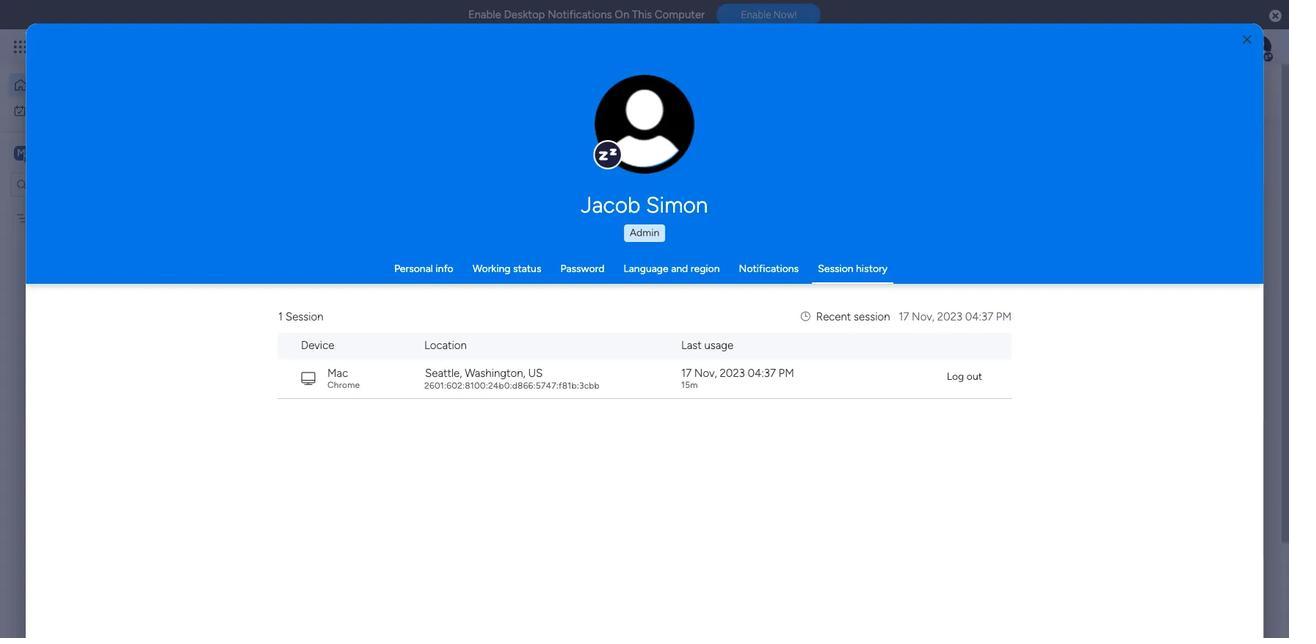 Task type: locate. For each thing, give the bounding box(es) containing it.
washington,
[[465, 367, 526, 380]]

chrome
[[327, 381, 360, 391]]

enable desktop notifications on this computer
[[468, 8, 705, 21]]

1 horizontal spatial 17
[[899, 311, 909, 324]]

nov, inside 17 nov, 2023 04:37 pm 15m
[[694, 367, 717, 380]]

personal info
[[394, 263, 454, 275]]

17 for 17 nov, 2023 04:37 pm
[[899, 311, 909, 324]]

session history
[[818, 263, 888, 275]]

dapulse close image
[[1270, 9, 1282, 23]]

1 horizontal spatial 04:37
[[965, 311, 994, 324]]

enable for enable desktop notifications on this computer
[[468, 8, 501, 21]]

0 vertical spatial notifications
[[548, 8, 612, 21]]

1 horizontal spatial pm
[[996, 311, 1012, 324]]

working
[[473, 263, 511, 275]]

management
[[303, 322, 364, 335]]

17 right session
[[899, 311, 909, 324]]

enable left desktop
[[468, 8, 501, 21]]

list box
[[0, 203, 187, 429]]

1 horizontal spatial notifications
[[739, 263, 799, 275]]

select product image
[[13, 40, 28, 54]]

1 vertical spatial 17
[[681, 367, 692, 380]]

1 horizontal spatial 2023
[[937, 311, 963, 324]]

0 horizontal spatial 17
[[681, 367, 692, 380]]

>
[[366, 322, 373, 335]]

password link
[[561, 263, 605, 275]]

enable inside 'button'
[[741, 9, 771, 21]]

notifications
[[548, 8, 612, 21], [739, 263, 799, 275]]

home image
[[13, 78, 28, 93]]

2023
[[937, 311, 963, 324], [720, 367, 745, 380]]

m
[[17, 146, 26, 159]]

17
[[899, 311, 909, 324], [681, 367, 692, 380]]

log out button
[[941, 365, 988, 389]]

0 horizontal spatial pm
[[779, 367, 794, 380]]

1 vertical spatial notifications
[[739, 263, 799, 275]]

0 horizontal spatial enable
[[468, 8, 501, 21]]

2023 down usage
[[720, 367, 745, 380]]

pm inside 17 nov, 2023 04:37 pm 15m
[[779, 367, 794, 380]]

1 vertical spatial 04:37
[[748, 367, 776, 380]]

2023 up the log on the right
[[937, 311, 963, 324]]

language and region
[[624, 263, 720, 275]]

1 horizontal spatial nov,
[[912, 311, 935, 324]]

17 inside 17 nov, 2023 04:37 pm 15m
[[681, 367, 692, 380]]

1 horizontal spatial session
[[818, 263, 854, 275]]

2023 inside 17 nov, 2023 04:37 pm 15m
[[720, 367, 745, 380]]

session
[[818, 263, 854, 275], [286, 311, 323, 324]]

pm for 17 nov, 2023 04:37 pm
[[996, 311, 1012, 324]]

enable
[[468, 8, 501, 21], [741, 9, 771, 21]]

17 nov, 2023 04:37 pm 15m
[[681, 367, 794, 391]]

nov, right session
[[912, 311, 935, 324]]

0 vertical spatial 04:37
[[965, 311, 994, 324]]

workspace
[[400, 322, 449, 335]]

region
[[691, 263, 720, 275]]

recent
[[816, 311, 851, 324]]

on
[[615, 8, 629, 21]]

my board
[[281, 298, 332, 312]]

0 horizontal spatial session
[[286, 311, 323, 324]]

pm
[[996, 311, 1012, 324], [779, 367, 794, 380]]

last usage
[[681, 339, 734, 353]]

1 vertical spatial session
[[286, 311, 323, 324]]

option
[[0, 205, 187, 208]]

seattle,
[[425, 367, 462, 380]]

change
[[614, 133, 647, 144]]

nov, for 17 nov, 2023 04:37 pm 15m
[[694, 367, 717, 380]]

pm for 17 nov, 2023 04:37 pm 15m
[[779, 367, 794, 380]]

0 vertical spatial nov,
[[912, 311, 935, 324]]

location
[[424, 339, 467, 353]]

device
[[301, 339, 334, 353]]

1 horizontal spatial enable
[[741, 9, 771, 21]]

board
[[301, 298, 332, 312]]

0 vertical spatial pm
[[996, 311, 1012, 324]]

0 horizontal spatial notifications
[[548, 8, 612, 21]]

2023 for 17 nov, 2023 04:37 pm 15m
[[720, 367, 745, 380]]

0 horizontal spatial nov,
[[694, 367, 717, 380]]

password
[[561, 263, 605, 275]]

personal info link
[[394, 263, 454, 275]]

notifications right region
[[739, 263, 799, 275]]

1 vertical spatial 2023
[[720, 367, 745, 380]]

jacob simon image
[[1248, 35, 1272, 59]]

enable left now!
[[741, 9, 771, 21]]

04:37 for 17 nov, 2023 04:37 pm 15m
[[748, 367, 776, 380]]

admin
[[630, 227, 660, 239]]

mac chrome
[[327, 367, 360, 391]]

enable now!
[[741, 9, 797, 21]]

session history link
[[818, 263, 888, 275]]

and
[[671, 263, 688, 275]]

04:37
[[965, 311, 994, 324], [748, 367, 776, 380]]

04:37 for 17 nov, 2023 04:37 pm
[[965, 311, 994, 324]]

simon
[[646, 192, 708, 219]]

m button
[[10, 141, 146, 166]]

language and region link
[[624, 263, 720, 275]]

0 vertical spatial 2023
[[937, 311, 963, 324]]

0 horizontal spatial 2023
[[720, 367, 745, 380]]

17 nov, 2023 04:37 pm
[[899, 311, 1012, 324]]

17 for 17 nov, 2023 04:37 pm 15m
[[681, 367, 692, 380]]

0 vertical spatial session
[[818, 263, 854, 275]]

notifications left 'on'
[[548, 8, 612, 21]]

1 vertical spatial pm
[[779, 367, 794, 380]]

nov,
[[912, 311, 935, 324], [694, 367, 717, 380]]

0 horizontal spatial 04:37
[[748, 367, 776, 380]]

2023 for 17 nov, 2023 04:37 pm
[[937, 311, 963, 324]]

15m
[[681, 381, 698, 391]]

usage
[[704, 339, 734, 353]]

0 vertical spatial 17
[[899, 311, 909, 324]]

nov, up 15m
[[694, 367, 717, 380]]

17 up 15m
[[681, 367, 692, 380]]

1 vertical spatial nov,
[[694, 367, 717, 380]]

04:37 inside 17 nov, 2023 04:37 pm 15m
[[748, 367, 776, 380]]

nov, for 17 nov, 2023 04:37 pm
[[912, 311, 935, 324]]

enable for enable now!
[[741, 9, 771, 21]]



Task type: vqa. For each thing, say whether or not it's contained in the screenshot.
Apps button
no



Task type: describe. For each thing, give the bounding box(es) containing it.
jacob simon
[[581, 192, 708, 219]]

status
[[513, 263, 541, 275]]

working status link
[[473, 263, 541, 275]]

feed
[[310, 380, 337, 396]]

language
[[624, 263, 669, 275]]

work management > main workspace
[[278, 322, 449, 335]]

dapulse time image
[[801, 311, 811, 324]]

seattle, washington, us 2601:602:8100:24b0:d866:5747:f81b:3cbb
[[424, 367, 600, 392]]

change profile picture button
[[595, 75, 695, 175]]

us
[[528, 367, 543, 380]]

my
[[281, 298, 298, 312]]

out
[[967, 370, 982, 383]]

log
[[947, 370, 964, 383]]

picture
[[630, 145, 660, 156]]

jacob
[[581, 192, 641, 219]]

profile
[[649, 133, 676, 144]]

info
[[436, 263, 454, 275]]

history
[[856, 263, 888, 275]]

main
[[375, 322, 397, 335]]

recent session
[[816, 311, 890, 324]]

jacob simon button
[[443, 192, 847, 219]]

work
[[278, 322, 301, 335]]

mac
[[327, 367, 348, 380]]

log out
[[947, 370, 982, 383]]

desktop
[[504, 8, 545, 21]]

this
[[632, 8, 652, 21]]

2601:602:8100:24b0:d866:5747:f81b:3cbb
[[424, 381, 600, 392]]

now!
[[774, 9, 797, 21]]

session
[[854, 311, 890, 324]]

last
[[681, 339, 702, 353]]

enable now! button
[[717, 4, 821, 26]]

working status
[[473, 263, 541, 275]]

update
[[262, 380, 307, 396]]

update feed (inbox)
[[262, 380, 384, 396]]

my work image
[[13, 104, 26, 117]]

close image
[[1243, 34, 1252, 45]]

1 session
[[278, 311, 323, 324]]

(inbox)
[[341, 380, 384, 396]]

notifications link
[[739, 263, 799, 275]]

personal
[[394, 263, 433, 275]]

workspace image
[[14, 145, 29, 161]]

change profile picture
[[614, 133, 676, 156]]

1
[[278, 311, 283, 324]]

computer
[[655, 8, 705, 21]]



